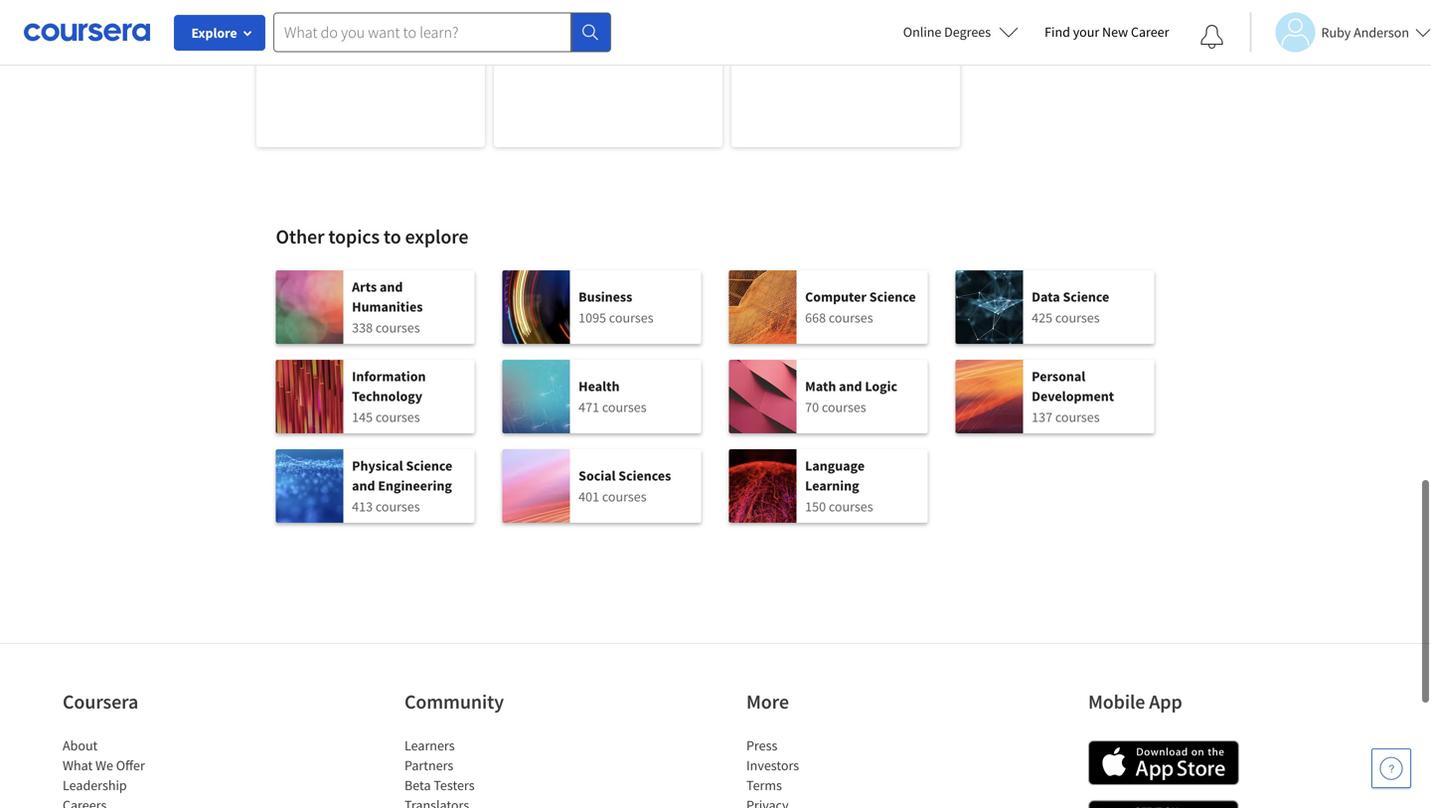 Task type: vqa. For each thing, say whether or not it's contained in the screenshot.
second the University from left
no



Task type: locate. For each thing, give the bounding box(es) containing it.
about
[[63, 737, 98, 755]]

courses down sciences
[[602, 488, 647, 506]]

learners partners beta testers
[[405, 737, 475, 794]]

list containing arts and humanities
[[276, 270, 1156, 539]]

science for data science 425 courses
[[1063, 288, 1110, 306]]

list for coursera
[[63, 736, 232, 808]]

social
[[579, 467, 616, 485]]

terms link
[[747, 776, 782, 794]]

press link
[[747, 737, 778, 755]]

courses down development
[[1056, 408, 1100, 426]]

social sciences 401 courses
[[579, 467, 671, 506]]

and right math
[[839, 377, 863, 395]]

humanities
[[352, 298, 423, 316]]

courses inside personal development 137 courses
[[1056, 408, 1100, 426]]

70
[[805, 398, 819, 416]]

1 list item from the left
[[63, 795, 232, 808]]

app
[[1150, 689, 1183, 714]]

science right computer
[[870, 288, 916, 306]]

language learning 150 courses
[[805, 457, 874, 516]]

about what we offer leadership
[[63, 737, 145, 794]]

2 horizontal spatial science
[[1063, 288, 1110, 306]]

science inside computer science 668 courses
[[870, 288, 916, 306]]

explore
[[405, 224, 469, 249]]

information
[[352, 367, 426, 385]]

ruby anderson button
[[1250, 12, 1432, 52]]

coursera image
[[24, 16, 150, 48]]

other topics to explore
[[276, 224, 469, 249]]

list containing press
[[747, 736, 916, 808]]

338
[[352, 319, 373, 337]]

topics
[[328, 224, 380, 249]]

courses down humanities
[[376, 319, 420, 337]]

courses inside business 1095 courses
[[609, 309, 654, 327]]

3 list item from the left
[[747, 795, 916, 808]]

science up engineering
[[406, 457, 453, 475]]

learners link
[[405, 737, 455, 755]]

list containing learners
[[405, 736, 574, 808]]

413
[[352, 498, 373, 516]]

to
[[384, 224, 401, 249]]

and up 413
[[352, 477, 375, 495]]

1 horizontal spatial science
[[870, 288, 916, 306]]

online degrees
[[904, 23, 991, 41]]

logic
[[865, 377, 898, 395]]

None search field
[[273, 12, 611, 52]]

courses down health
[[602, 398, 647, 416]]

computer
[[805, 288, 867, 306]]

list item down offer
[[63, 795, 232, 808]]

list
[[276, 270, 1156, 539], [63, 736, 232, 808], [405, 736, 574, 808], [747, 736, 916, 808]]

courses down learning
[[829, 498, 874, 516]]

community
[[405, 689, 504, 714]]

list item
[[63, 795, 232, 808], [405, 795, 574, 808], [747, 795, 916, 808]]

testers
[[434, 776, 475, 794]]

401
[[579, 488, 600, 506]]

science inside data science 425 courses
[[1063, 288, 1110, 306]]

list item down testers
[[405, 795, 574, 808]]

1 horizontal spatial list item
[[405, 795, 574, 808]]

find your new career link
[[1035, 20, 1180, 45]]

and inside math and logic 70 courses
[[839, 377, 863, 395]]

science
[[870, 288, 916, 306], [1063, 288, 1110, 306], [406, 457, 453, 475]]

courses down technology
[[376, 408, 420, 426]]

1 vertical spatial and
[[839, 377, 863, 395]]

health 471 courses
[[579, 377, 647, 416]]

arts and humanities 338 courses
[[352, 278, 423, 337]]

courses down business
[[609, 309, 654, 327]]

courses
[[609, 309, 654, 327], [829, 309, 874, 327], [1056, 309, 1100, 327], [376, 319, 420, 337], [602, 398, 647, 416], [822, 398, 867, 416], [376, 408, 420, 426], [1056, 408, 1100, 426], [602, 488, 647, 506], [376, 498, 420, 516], [829, 498, 874, 516]]

and inside arts and humanities 338 courses
[[380, 278, 403, 296]]

personal development 137 courses
[[1032, 367, 1115, 426]]

2 vertical spatial and
[[352, 477, 375, 495]]

computer science 668 courses
[[805, 288, 916, 327]]

learning
[[805, 477, 860, 495]]

courses inside information technology 145 courses
[[376, 408, 420, 426]]

0 vertical spatial and
[[380, 278, 403, 296]]

sciences
[[619, 467, 671, 485]]

partners link
[[405, 757, 454, 775]]

0 horizontal spatial and
[[352, 477, 375, 495]]

137
[[1032, 408, 1053, 426]]

science right data
[[1063, 288, 1110, 306]]

science inside the physical science and engineering 413 courses
[[406, 457, 453, 475]]

0 horizontal spatial science
[[406, 457, 453, 475]]

and
[[380, 278, 403, 296], [839, 377, 863, 395], [352, 477, 375, 495]]

mobile
[[1089, 689, 1146, 714]]

data
[[1032, 288, 1060, 306]]

explore
[[191, 24, 237, 42]]

0 horizontal spatial list item
[[63, 795, 232, 808]]

press investors terms
[[747, 737, 800, 794]]

courses down engineering
[[376, 498, 420, 516]]

your
[[1073, 23, 1100, 41]]

list for more
[[747, 736, 916, 808]]

investors link
[[747, 757, 800, 775]]

list for other topics to explore
[[276, 270, 1156, 539]]

new
[[1103, 23, 1129, 41]]

get it on google play image
[[1089, 800, 1240, 808]]

2 horizontal spatial list item
[[747, 795, 916, 808]]

science for computer science 668 courses
[[870, 288, 916, 306]]

what
[[63, 757, 93, 775]]

courses down math
[[822, 398, 867, 416]]

2 list item from the left
[[405, 795, 574, 808]]

coursera
[[63, 689, 138, 714]]

and up humanities
[[380, 278, 403, 296]]

courses inside social sciences 401 courses
[[602, 488, 647, 506]]

courses inside health 471 courses
[[602, 398, 647, 416]]

health
[[579, 377, 620, 395]]

2 horizontal spatial and
[[839, 377, 863, 395]]

list item down press investors terms in the right bottom of the page
[[747, 795, 916, 808]]

list containing about
[[63, 736, 232, 808]]

courses down computer
[[829, 309, 874, 327]]

1 horizontal spatial and
[[380, 278, 403, 296]]

courses right 425 on the top
[[1056, 309, 1100, 327]]



Task type: describe. For each thing, give the bounding box(es) containing it.
leadership link
[[63, 776, 127, 794]]

show notifications image
[[1201, 25, 1224, 49]]

courses inside computer science 668 courses
[[829, 309, 874, 327]]

press
[[747, 737, 778, 755]]

engineering
[[378, 477, 452, 495]]

list item for more
[[747, 795, 916, 808]]

ruby anderson
[[1322, 23, 1410, 41]]

physical science and engineering 413 courses
[[352, 457, 453, 516]]

physical
[[352, 457, 403, 475]]

explore button
[[174, 15, 265, 51]]

beta
[[405, 776, 431, 794]]

courses inside math and logic 70 courses
[[822, 398, 867, 416]]

download on the app store image
[[1089, 741, 1240, 785]]

and inside the physical science and engineering 413 courses
[[352, 477, 375, 495]]

list for community
[[405, 736, 574, 808]]

more
[[747, 689, 789, 714]]

we
[[95, 757, 113, 775]]

degrees
[[945, 23, 991, 41]]

beta testers link
[[405, 776, 475, 794]]

learners
[[405, 737, 455, 755]]

471
[[579, 398, 600, 416]]

list item for coursera
[[63, 795, 232, 808]]

investors
[[747, 757, 800, 775]]

find your new career
[[1045, 23, 1170, 41]]

145
[[352, 408, 373, 426]]

other
[[276, 224, 325, 249]]

information technology 145 courses
[[352, 367, 426, 426]]

668
[[805, 309, 826, 327]]

personal
[[1032, 367, 1086, 385]]

online
[[904, 23, 942, 41]]

anderson
[[1354, 23, 1410, 41]]

arts
[[352, 278, 377, 296]]

business
[[579, 288, 633, 306]]

data science 425 courses
[[1032, 288, 1110, 327]]

courses inside arts and humanities 338 courses
[[376, 319, 420, 337]]

about link
[[63, 737, 98, 755]]

help center image
[[1380, 757, 1404, 780]]

what we offer link
[[63, 757, 145, 775]]

and for math
[[839, 377, 863, 395]]

courses inside language learning 150 courses
[[829, 498, 874, 516]]

business 1095 courses
[[579, 288, 654, 327]]

career
[[1131, 23, 1170, 41]]

list item for community
[[405, 795, 574, 808]]

science for physical science and engineering 413 courses
[[406, 457, 453, 475]]

online degrees button
[[888, 10, 1035, 54]]

terms
[[747, 776, 782, 794]]

What do you want to learn? text field
[[273, 12, 572, 52]]

425
[[1032, 309, 1053, 327]]

mobile app
[[1089, 689, 1183, 714]]

courses inside data science 425 courses
[[1056, 309, 1100, 327]]

and for arts
[[380, 278, 403, 296]]

language
[[805, 457, 865, 475]]

technology
[[352, 387, 423, 405]]

leadership
[[63, 776, 127, 794]]

find
[[1045, 23, 1071, 41]]

offer
[[116, 757, 145, 775]]

math
[[805, 377, 836, 395]]

ruby
[[1322, 23, 1351, 41]]

1095
[[579, 309, 606, 327]]

math and logic 70 courses
[[805, 377, 898, 416]]

courses inside the physical science and engineering 413 courses
[[376, 498, 420, 516]]

150
[[805, 498, 826, 516]]

partners
[[405, 757, 454, 775]]

development
[[1032, 387, 1115, 405]]



